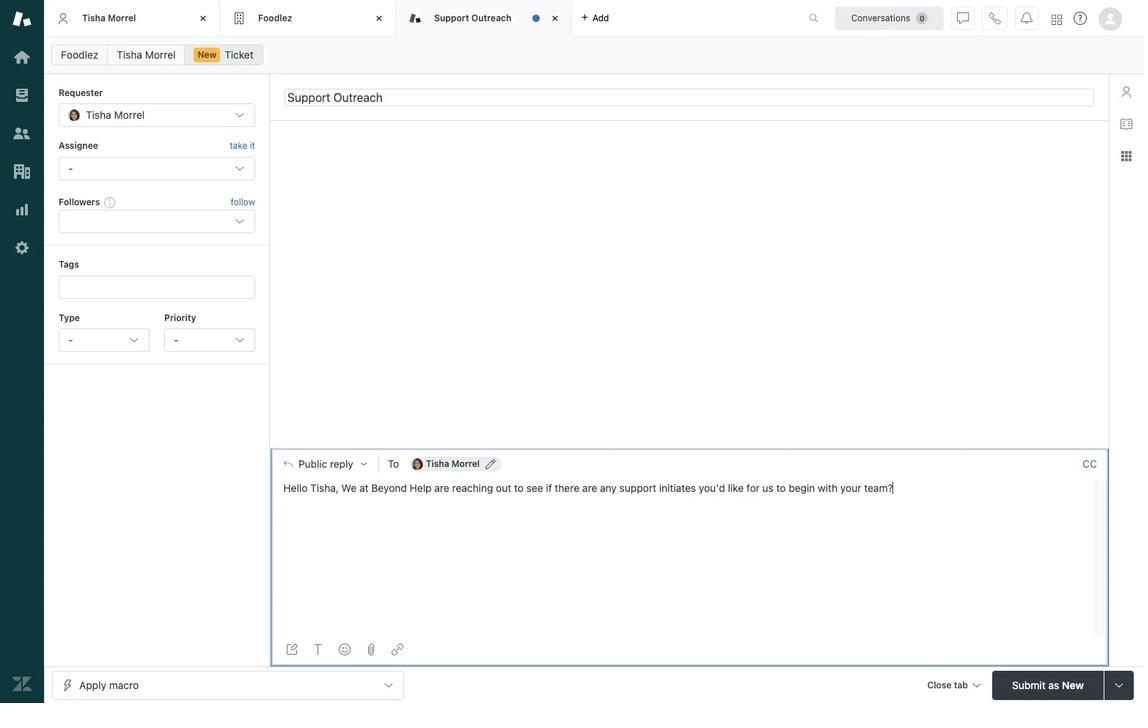 Task type: locate. For each thing, give the bounding box(es) containing it.
requester element
[[59, 104, 255, 127]]

submit
[[1012, 679, 1046, 691]]

Subject field
[[285, 88, 1094, 106]]

support outreach
[[434, 12, 511, 23]]

1 - button from the left
[[59, 329, 150, 352]]

any
[[600, 482, 617, 495]]

Tags field
[[70, 280, 241, 294]]

- down "priority"
[[174, 334, 179, 346]]

tisha inside tab
[[82, 12, 106, 23]]

to
[[388, 458, 399, 470]]

to right us
[[776, 482, 786, 495]]

2 close image from the left
[[548, 11, 562, 26]]

tisha inside secondary element
[[117, 48, 142, 61]]

morrel up tisha morrel link
[[108, 12, 136, 23]]

1 vertical spatial foodlez
[[61, 48, 98, 61]]

2 - button from the left
[[164, 329, 255, 352]]

- down 'type'
[[68, 334, 73, 346]]

- button
[[59, 329, 150, 352], [164, 329, 255, 352]]

morrel
[[108, 12, 136, 23], [145, 48, 176, 61], [114, 109, 145, 121], [452, 459, 480, 470]]

0 horizontal spatial to
[[514, 482, 524, 495]]

outreach
[[471, 12, 511, 23]]

close image
[[196, 11, 210, 26]]

1 horizontal spatial close image
[[548, 11, 562, 26]]

public reply
[[298, 459, 353, 470]]

to
[[514, 482, 524, 495], [776, 482, 786, 495]]

1 horizontal spatial - button
[[164, 329, 255, 352]]

zendesk image
[[12, 675, 32, 694]]

close image
[[372, 11, 386, 26], [548, 11, 562, 26]]

new left ticket
[[198, 49, 217, 60]]

tags
[[59, 259, 79, 270]]

0 vertical spatial foodlez
[[258, 12, 292, 23]]

new right as
[[1062, 679, 1084, 691]]

tisha up foodlez link
[[82, 12, 106, 23]]

foodlez tab
[[220, 0, 396, 37]]

0 vertical spatial new
[[198, 49, 217, 60]]

tisha morrel up foodlez link
[[82, 12, 136, 23]]

morrel inside 'requester' element
[[114, 109, 145, 121]]

tisha
[[82, 12, 106, 23], [117, 48, 142, 61], [86, 109, 111, 121], [426, 459, 449, 470]]

at
[[359, 482, 369, 495]]

tisha,
[[310, 482, 339, 495]]

tisha down tisha morrel tab
[[117, 48, 142, 61]]

new
[[198, 49, 217, 60], [1062, 679, 1084, 691]]

assignee
[[59, 140, 98, 151]]

1 horizontal spatial are
[[582, 482, 597, 495]]

0 horizontal spatial foodlez
[[61, 48, 98, 61]]

add attachment image
[[365, 644, 377, 656]]

admin image
[[12, 238, 32, 257]]

follow button
[[231, 196, 255, 209]]

foodlez
[[258, 12, 292, 23], [61, 48, 98, 61]]

take it
[[230, 140, 255, 151]]

- down assignee
[[68, 162, 73, 174]]

main element
[[0, 0, 44, 703]]

0 horizontal spatial new
[[198, 49, 217, 60]]

insert emojis image
[[339, 644, 351, 656]]

1 horizontal spatial new
[[1062, 679, 1084, 691]]

tabs tab list
[[44, 0, 794, 37]]

-
[[68, 162, 73, 174], [68, 334, 73, 346], [174, 334, 179, 346]]

close tab
[[927, 679, 968, 690]]

tisha down requester
[[86, 109, 111, 121]]

morrel inside secondary element
[[145, 48, 176, 61]]

tisha morrel tab
[[44, 0, 220, 37]]

close image left add dropdown button at the top of page
[[548, 11, 562, 26]]

0 horizontal spatial are
[[434, 482, 449, 495]]

public reply button
[[271, 449, 378, 480]]

support
[[434, 12, 469, 23]]

tisha right moretisha@foodlez.com icon
[[426, 459, 449, 470]]

close image inside foodlez tab
[[372, 11, 386, 26]]

we
[[342, 482, 357, 495]]

us
[[762, 482, 774, 495]]

conversations
[[851, 12, 910, 23]]

zendesk support image
[[12, 10, 32, 29]]

2 to from the left
[[776, 482, 786, 495]]

- button down "priority"
[[164, 329, 255, 352]]

ticket
[[225, 48, 254, 61]]

as
[[1048, 679, 1059, 691]]

followers
[[59, 196, 100, 207]]

close tab button
[[921, 671, 986, 702]]

knowledge image
[[1121, 118, 1132, 130]]

1 close image from the left
[[372, 11, 386, 26]]

are left the any
[[582, 482, 597, 495]]

draft mode image
[[286, 644, 298, 656]]

1 horizontal spatial to
[[776, 482, 786, 495]]

0 horizontal spatial close image
[[372, 11, 386, 26]]

minimize composer image
[[683, 442, 695, 454]]

tisha morrel
[[82, 12, 136, 23], [117, 48, 176, 61], [86, 109, 145, 121], [426, 459, 480, 470]]

tisha morrel down requester
[[86, 109, 145, 121]]

add
[[593, 12, 609, 23]]

close image left support
[[372, 11, 386, 26]]

get started image
[[12, 48, 32, 67]]

2 are from the left
[[582, 482, 597, 495]]

morrel down tisha morrel tab
[[145, 48, 176, 61]]

public
[[298, 459, 327, 470]]

priority
[[164, 312, 196, 323]]

0 horizontal spatial - button
[[59, 329, 150, 352]]

to right the out
[[514, 482, 524, 495]]

foodlez right close icon
[[258, 12, 292, 23]]

are right help
[[434, 482, 449, 495]]

- for type
[[68, 334, 73, 346]]

secondary element
[[44, 40, 1144, 70]]

reply
[[330, 459, 353, 470]]

tisha morrel down tisha morrel tab
[[117, 48, 176, 61]]

submit as new
[[1012, 679, 1084, 691]]

requester
[[59, 87, 103, 98]]

followers element
[[59, 210, 255, 233]]

morrel inside tab
[[108, 12, 136, 23]]

zendesk products image
[[1052, 14, 1062, 25]]

1 horizontal spatial foodlez
[[258, 12, 292, 23]]

are
[[434, 482, 449, 495], [582, 482, 597, 495]]

reporting image
[[12, 200, 32, 219]]

out
[[496, 482, 511, 495]]

foodlez up requester
[[61, 48, 98, 61]]

morrel up the assignee element
[[114, 109, 145, 121]]

- button for type
[[59, 329, 150, 352]]

- button down 'type'
[[59, 329, 150, 352]]

hello tisha, we at beyond help are reaching out to see if there are any support initiates you'd like for us to begin with your team?
[[283, 482, 893, 495]]

button displays agent's chat status as invisible. image
[[957, 12, 969, 24]]

it
[[250, 140, 255, 151]]

take it button
[[230, 139, 255, 154]]

cc
[[1083, 458, 1097, 470]]

cc button
[[1082, 458, 1097, 471]]

you'd
[[699, 482, 725, 495]]

apply macro
[[79, 679, 139, 691]]

notifications image
[[1021, 12, 1033, 24]]



Task type: vqa. For each thing, say whether or not it's contained in the screenshot.
Talk
no



Task type: describe. For each thing, give the bounding box(es) containing it.
help
[[410, 482, 432, 495]]

tab
[[954, 679, 968, 690]]

foodlez inside tab
[[258, 12, 292, 23]]

- inside the assignee element
[[68, 162, 73, 174]]

morrel left edit user icon
[[452, 459, 480, 470]]

tisha morrel inside 'requester' element
[[86, 109, 145, 121]]

reaching
[[452, 482, 493, 495]]

initiates
[[659, 482, 696, 495]]

your
[[840, 482, 861, 495]]

begin
[[789, 482, 815, 495]]

apps image
[[1121, 150, 1132, 162]]

- for priority
[[174, 334, 179, 346]]

macro
[[109, 679, 139, 691]]

tisha morrel up reaching at the left of page
[[426, 459, 480, 470]]

team?
[[864, 482, 893, 495]]

close image inside support outreach tab
[[548, 11, 562, 26]]

info on adding followers image
[[104, 197, 116, 208]]

foodlez link
[[51, 45, 108, 65]]

add button
[[572, 0, 618, 36]]

hello
[[283, 482, 308, 495]]

type
[[59, 312, 80, 323]]

- button for priority
[[164, 329, 255, 352]]

tisha morrel inside tisha morrel tab
[[82, 12, 136, 23]]

tisha morrel link
[[107, 45, 185, 65]]

beyond
[[371, 482, 407, 495]]

customer context image
[[1121, 86, 1132, 98]]

conversations button
[[835, 6, 944, 30]]

foodlez inside secondary element
[[61, 48, 98, 61]]

moretisha@foodlez.com image
[[411, 459, 423, 470]]

see
[[526, 482, 543, 495]]

edit user image
[[486, 459, 496, 470]]

support outreach tab
[[396, 0, 572, 37]]

tisha inside 'requester' element
[[86, 109, 111, 121]]

1 are from the left
[[434, 482, 449, 495]]

if
[[546, 482, 552, 495]]

1 vertical spatial new
[[1062, 679, 1084, 691]]

for
[[746, 482, 760, 495]]

assignee element
[[59, 157, 255, 180]]

displays possible ticket submission types image
[[1113, 679, 1125, 691]]

with
[[818, 482, 838, 495]]

follow
[[231, 197, 255, 208]]

1 to from the left
[[514, 482, 524, 495]]

close
[[927, 679, 952, 690]]

like
[[728, 482, 744, 495]]

tisha morrel inside tisha morrel link
[[117, 48, 176, 61]]

add link (cmd k) image
[[392, 644, 403, 656]]

Public reply composer text field
[[277, 480, 1091, 511]]

get help image
[[1074, 12, 1087, 25]]

customers image
[[12, 124, 32, 143]]

organizations image
[[12, 162, 32, 181]]

support
[[619, 482, 656, 495]]

format text image
[[312, 644, 324, 656]]

there
[[555, 482, 579, 495]]

take
[[230, 140, 247, 151]]

views image
[[12, 86, 32, 105]]

new inside secondary element
[[198, 49, 217, 60]]

apply
[[79, 679, 106, 691]]



